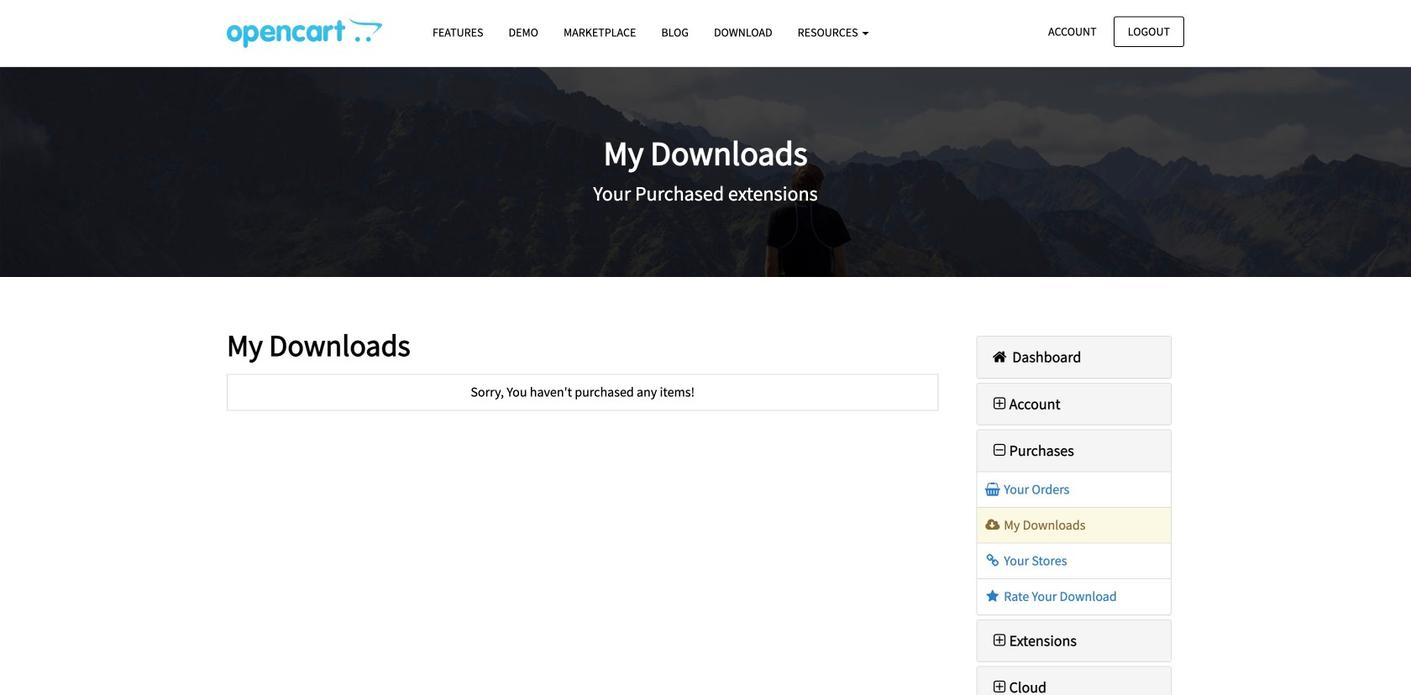 Task type: describe. For each thing, give the bounding box(es) containing it.
shopping basket image
[[985, 483, 1002, 497]]

cloud download image
[[985, 519, 1002, 532]]

star image
[[985, 591, 1002, 604]]

home image
[[990, 350, 1010, 365]]

minus square o image
[[990, 443, 1010, 459]]

opencart - downloads image
[[227, 18, 382, 48]]

1 plus square o image from the top
[[990, 396, 1010, 412]]

2 plus square o image from the top
[[990, 680, 1010, 695]]



Task type: locate. For each thing, give the bounding box(es) containing it.
link image
[[985, 555, 1002, 568]]

plus square o image
[[990, 396, 1010, 412], [990, 680, 1010, 695]]

plus square o image down home image
[[990, 396, 1010, 412]]

0 vertical spatial plus square o image
[[990, 396, 1010, 412]]

1 vertical spatial plus square o image
[[990, 680, 1010, 695]]

plus square o image
[[990, 633, 1010, 649]]

plus square o image down plus square o image
[[990, 680, 1010, 695]]



Task type: vqa. For each thing, say whether or not it's contained in the screenshot.
the mind
no



